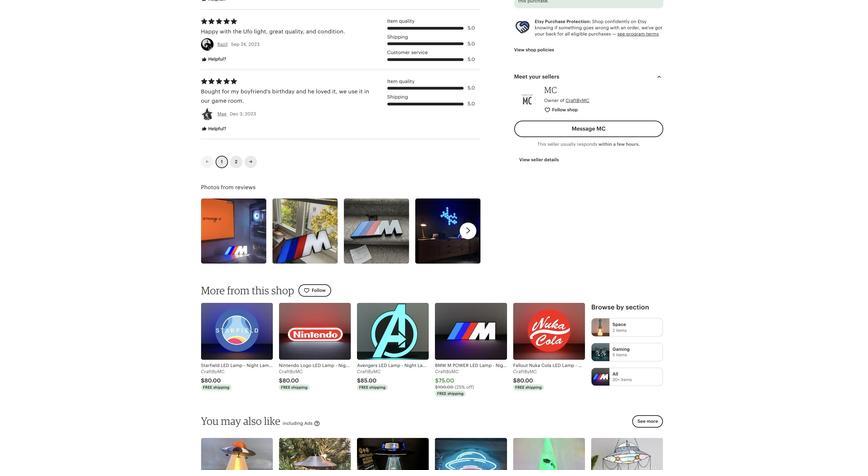 Task type: describe. For each thing, give the bounding box(es) containing it.
the original alien abduction lamp - cow ufo flying saucer led night light image
[[357, 439, 429, 471]]

ufo neon signs custom led light lamp for bedroom ufo sign room party wall decor flying saucer shape neon light decorations image
[[435, 439, 507, 471]]

this seller usually responds within a few hours.
[[538, 142, 640, 147]]

craftbymc $ 80.00 free shipping for nintendo logo led lamp - night lamp, made by 3d printer, table top or wall mountable
[[279, 370, 308, 390]]

$ for bmw m power led lamp - night lamp, made by 3d printer, table top or wall mountable image
[[435, 378, 439, 384]]

message mc
[[572, 126, 606, 132]]

craftbymc for fallout nuka cola led lamp - night lamp, made by 3d printer, table top or wall mountable image
[[513, 370, 537, 375]]

etsy inside shop confidently on etsy knowing if something goes wrong with an order, we've got your back for all eligible purchases —
[[638, 19, 647, 24]]

customer service
[[387, 50, 428, 55]]

if
[[555, 25, 558, 30]]

see
[[618, 32, 625, 37]]

85.00
[[361, 378, 377, 384]]

item for bought for my boyfriend's birthday and he loved it, we use it in our game room.
[[387, 79, 398, 84]]

details
[[544, 157, 559, 162]]

this
[[252, 284, 269, 297]]

and inside the bought for my boyfriend's birthday and he loved it, we use it in our game room.
[[296, 89, 306, 95]]

including
[[283, 421, 303, 426]]

craftbymc $ 75.00 $ 100.00 (25% off) free shipping
[[435, 370, 474, 396]]

bought
[[201, 89, 220, 95]]

more from this shop
[[201, 284, 294, 297]]

reviews
[[235, 185, 256, 191]]

2 link
[[230, 156, 242, 169]]

our
[[201, 98, 210, 104]]

purchase
[[545, 19, 566, 24]]

shipping for nintendo logo led lamp - night lamp, made by 3d printer, table top or wall mountable
[[291, 386, 308, 390]]

free for fallout nuka cola led lamp - night lamp, made by 3d printer, table top or wall mountable image
[[515, 386, 525, 390]]

great
[[269, 29, 284, 34]]

game
[[212, 98, 227, 104]]

meet your sellers
[[514, 74, 560, 80]]

room.
[[228, 98, 244, 104]]

the
[[233, 29, 242, 34]]

starfield led lamp - night lamp, made by 3d printer, table top or wall mountable image
[[201, 303, 273, 360]]

light,
[[254, 29, 268, 34]]

mae dec 3, 2023
[[218, 111, 256, 116]]

my
[[231, 89, 239, 95]]

craftbymc for starfield led lamp - night lamp, made by 3d printer, table top or wall mountable image
[[201, 370, 225, 375]]

responds
[[577, 142, 598, 147]]

razil link
[[218, 42, 228, 47]]

1989 bob lazar ufo replica christmas tree ornament - a tribute to a controversial encounter image
[[279, 439, 351, 471]]

craftbymc for bmw m power led lamp - night lamp, made by 3d printer, table top or wall mountable image
[[435, 370, 459, 375]]

ufo alien cow abduction lamp night light - detachable ufo with lights and sound - rgb light - choose the colour! free postage + free gift! image
[[513, 439, 585, 471]]

all 20+ items
[[613, 372, 632, 383]]

0 vertical spatial and
[[306, 29, 316, 34]]

message
[[572, 126, 595, 132]]

section
[[626, 304, 649, 311]]

craftbymc link
[[566, 98, 589, 103]]

loved
[[316, 89, 331, 95]]

free for avengers led lamp - night lamp, made by 3d printer, rgb(changeable color), usb powered, table top or wall mountable image
[[359, 386, 369, 390]]

0 vertical spatial 2
[[235, 159, 237, 165]]

dec
[[230, 111, 238, 116]]

$ for fallout nuka cola led lamp - night lamp, made by 3d printer, table top or wall mountable image
[[513, 378, 517, 384]]

you
[[201, 415, 219, 428]]

view shop policies
[[514, 47, 554, 52]]

quality for happy with the ufo light, great quality, and condition.
[[399, 18, 415, 24]]

order,
[[627, 25, 640, 30]]

item quality for happy with the ufo light, great quality, and condition.
[[387, 18, 415, 24]]

items for gaming
[[616, 353, 627, 358]]

happy
[[201, 29, 218, 34]]

$ for nintendo logo led lamp - night lamp, made by 3d printer, table top or wall mountable
[[279, 378, 283, 384]]

usually
[[561, 142, 576, 147]]

(25%
[[455, 385, 465, 390]]

may
[[221, 415, 241, 428]]

a
[[613, 142, 616, 147]]

see
[[638, 419, 646, 424]]

view seller details link
[[514, 154, 564, 166]]

also
[[243, 415, 262, 428]]

customer
[[387, 50, 410, 55]]

got
[[655, 25, 663, 30]]

owner
[[544, 98, 559, 103]]

off)
[[466, 385, 474, 390]]

view shop policies button
[[509, 44, 560, 56]]

view for view seller details
[[519, 157, 530, 162]]

ufo
[[243, 29, 253, 34]]

we
[[339, 89, 347, 95]]

5 5.0 from the top
[[468, 101, 475, 107]]

shipping inside the craftbymc $ 75.00 $ 100.00 (25% off) free shipping
[[448, 392, 464, 396]]

browse
[[591, 304, 615, 311]]

shipping for bought for my boyfriend's birthday and he loved it, we use it in our game room.
[[387, 94, 408, 100]]

photos
[[201, 185, 220, 191]]

craftbymc $ 80.00 free shipping for fallout nuka cola led lamp - night lamp, made by 3d printer, table top or wall mountable image
[[513, 370, 542, 390]]

ads
[[304, 421, 313, 426]]

follow for follow
[[312, 288, 326, 293]]

$ for avengers led lamp - night lamp, made by 3d printer, rgb(changeable color), usb powered, table top or wall mountable image
[[357, 378, 361, 384]]

protection:
[[567, 19, 591, 24]]

2 inside space 2 items
[[613, 328, 615, 333]]

5
[[613, 353, 615, 358]]

see program terms link
[[618, 32, 659, 37]]

few
[[617, 142, 625, 147]]

1 5.0 from the top
[[468, 25, 475, 31]]

mae link
[[218, 111, 227, 116]]

boyfriend's
[[241, 89, 271, 95]]

80.00 for starfield led lamp - night lamp, made by 3d printer, table top or wall mountable image
[[205, 378, 221, 384]]

mc inside mc owner of craftbymc
[[544, 85, 557, 95]]

like
[[264, 415, 281, 428]]

it,
[[332, 89, 338, 95]]

craftbymc for nintendo logo led lamp - night lamp, made by 3d printer, table top or wall mountable
[[279, 370, 303, 375]]

2 5.0 from the top
[[468, 41, 475, 46]]

happy with the ufo light, great quality, and condition.
[[201, 29, 345, 34]]

gaming 5 items
[[613, 347, 630, 358]]

seller for usually
[[548, 142, 560, 147]]

dreamcatcher ufo stained glass decor suncatcher ufo window panel wall decor for a room ufo art cosmos art unique decor image
[[591, 439, 663, 471]]

browse by section
[[591, 304, 649, 311]]

free for starfield led lamp - night lamp, made by 3d printer, table top or wall mountable image
[[203, 386, 212, 390]]

all
[[613, 372, 618, 377]]

from for reviews
[[221, 185, 234, 191]]

within
[[599, 142, 612, 147]]

your inside shop confidently on etsy knowing if something goes wrong with an order, we've got your back for all eligible purchases —
[[535, 32, 545, 37]]

follow shop link
[[539, 104, 584, 116]]

item for happy with the ufo light, great quality, and condition.
[[387, 18, 398, 24]]

nintendo logo led lamp - night lamp, made by 3d printer, table top or wall mountable image
[[279, 303, 351, 360]]

shipping for avengers led lamp - night lamp, made by 3d printer, rgb(changeable color), usb powered, table top or wall mountable image
[[369, 386, 386, 390]]



Task type: locate. For each thing, give the bounding box(es) containing it.
2 down space
[[613, 328, 615, 333]]

purchases
[[589, 32, 611, 37]]

from left the this on the bottom left of the page
[[227, 284, 250, 297]]

$ for starfield led lamp - night lamp, made by 3d printer, table top or wall mountable image
[[201, 378, 205, 384]]

service
[[411, 50, 428, 55]]

1 horizontal spatial seller
[[548, 142, 560, 147]]

see more listings in the space section image
[[592, 319, 610, 337]]

0 vertical spatial from
[[221, 185, 234, 191]]

2
[[235, 159, 237, 165], [613, 328, 615, 333]]

helpful? down razil
[[207, 57, 226, 62]]

razil sep 24, 2023
[[218, 42, 260, 47]]

craftbymc inside the craftbymc $ 75.00 $ 100.00 (25% off) free shipping
[[435, 370, 459, 375]]

free inside the craftbymc $ 75.00 $ 100.00 (25% off) free shipping
[[437, 392, 447, 396]]

3 80.00 from the left
[[517, 378, 533, 384]]

with up —
[[610, 25, 620, 30]]

items down space
[[616, 328, 627, 333]]

0 vertical spatial item quality
[[387, 18, 415, 24]]

meet
[[514, 74, 528, 80]]

super cute 50's style retro ufo led lamp ready to invade your home - free shipping! image
[[201, 439, 273, 471]]

with
[[610, 25, 620, 30], [220, 29, 231, 34]]

1
[[221, 159, 223, 165]]

view seller details
[[519, 157, 559, 162]]

eligible
[[571, 32, 587, 37]]

1 vertical spatial 2
[[613, 328, 615, 333]]

1 vertical spatial mc
[[597, 126, 606, 132]]

helpful? down mae link in the top of the page
[[207, 126, 226, 131]]

helpful? button for happy with the ufo light, great quality, and condition.
[[196, 53, 231, 66]]

mc up the 'within'
[[597, 126, 606, 132]]

quality
[[399, 18, 415, 24], [399, 79, 415, 84]]

0 horizontal spatial shop
[[271, 284, 294, 297]]

your
[[535, 32, 545, 37], [529, 74, 541, 80]]

helpful? button down razil "link"
[[196, 53, 231, 66]]

3 5.0 from the top
[[468, 57, 475, 62]]

quality for bought for my boyfriend's birthday and he loved it, we use it in our game room.
[[399, 79, 415, 84]]

follow inside follow shop link
[[552, 107, 566, 112]]

shop for view
[[526, 47, 536, 52]]

1 vertical spatial 2023
[[245, 111, 256, 116]]

0 horizontal spatial follow
[[312, 288, 326, 293]]

1 vertical spatial follow
[[312, 288, 326, 293]]

see more listings in the all section image
[[592, 368, 610, 386]]

and left he
[[296, 89, 306, 95]]

policies
[[538, 47, 554, 52]]

for left all
[[558, 32, 564, 37]]

free
[[203, 386, 212, 390], [281, 386, 290, 390], [359, 386, 369, 390], [515, 386, 525, 390], [437, 392, 447, 396]]

space
[[613, 322, 626, 328]]

sep
[[231, 42, 240, 47]]

2023 for ufo
[[249, 42, 260, 47]]

message mc button
[[514, 121, 663, 137]]

avengers led lamp - night lamp, made by 3d printer, rgb(changeable color), usb powered, table top or wall mountable image
[[357, 303, 429, 360]]

0 vertical spatial for
[[558, 32, 564, 37]]

follow for follow shop
[[552, 107, 566, 112]]

1 horizontal spatial shop
[[526, 47, 536, 52]]

shop inside button
[[526, 47, 536, 52]]

0 horizontal spatial 2
[[235, 159, 237, 165]]

shop left policies
[[526, 47, 536, 52]]

helpful? button down mae link in the top of the page
[[196, 123, 231, 135]]

of
[[560, 98, 565, 103]]

2 horizontal spatial 80.00
[[517, 378, 533, 384]]

1 vertical spatial your
[[529, 74, 541, 80]]

meet your sellers button
[[508, 69, 670, 85]]

shipping for starfield led lamp - night lamp, made by 3d printer, table top or wall mountable image
[[213, 386, 230, 390]]

follow shop
[[552, 107, 578, 112]]

craftbymc $ 85.00 free shipping
[[357, 370, 386, 390]]

mc up owner
[[544, 85, 557, 95]]

your right meet
[[529, 74, 541, 80]]

2 craftbymc $ 80.00 free shipping from the left
[[279, 370, 308, 390]]

quality down "customer service"
[[399, 79, 415, 84]]

see more listings in the gaming section image
[[592, 344, 610, 361]]

1 vertical spatial items
[[616, 353, 627, 358]]

1 horizontal spatial 2
[[613, 328, 615, 333]]

1 horizontal spatial craftbymc $ 80.00 free shipping
[[279, 370, 308, 390]]

1 vertical spatial quality
[[399, 79, 415, 84]]

2 horizontal spatial shop
[[567, 107, 578, 112]]

see more button
[[633, 416, 663, 428]]

hours.
[[626, 142, 640, 147]]

shipping for happy with the ufo light, great quality, and condition.
[[387, 34, 408, 40]]

shop right the this on the bottom left of the page
[[271, 284, 294, 297]]

item down the customer
[[387, 79, 398, 84]]

more
[[647, 419, 658, 424]]

0 horizontal spatial for
[[222, 89, 230, 95]]

we've
[[642, 25, 654, 30]]

0 vertical spatial view
[[514, 47, 525, 52]]

2 80.00 from the left
[[283, 378, 299, 384]]

items
[[616, 328, 627, 333], [616, 353, 627, 358], [621, 378, 632, 383]]

free inside craftbymc $ 85.00 free shipping
[[359, 386, 369, 390]]

1 quality from the top
[[399, 18, 415, 24]]

1 horizontal spatial 80.00
[[283, 378, 299, 384]]

shop
[[592, 19, 604, 24]]

0 vertical spatial seller
[[548, 142, 560, 147]]

items for space
[[616, 328, 627, 333]]

3,
[[240, 111, 244, 116]]

it
[[359, 89, 363, 95]]

view left details
[[519, 157, 530, 162]]

80.00 for fallout nuka cola led lamp - night lamp, made by 3d printer, table top or wall mountable image
[[517, 378, 533, 384]]

see more link
[[630, 416, 663, 432]]

2 right 1
[[235, 159, 237, 165]]

with inside shop confidently on etsy knowing if something goes wrong with an order, we've got your back for all eligible purchases —
[[610, 25, 620, 30]]

see more
[[638, 419, 658, 424]]

condition.
[[318, 29, 345, 34]]

birthday
[[272, 89, 295, 95]]

100.00
[[438, 385, 454, 390]]

shop for follow
[[567, 107, 578, 112]]

2 quality from the top
[[399, 79, 415, 84]]

program
[[626, 32, 645, 37]]

item up the customer
[[387, 18, 398, 24]]

1 helpful? from the top
[[207, 57, 226, 62]]

craftbymc for avengers led lamp - night lamp, made by 3d printer, rgb(changeable color), usb powered, table top or wall mountable image
[[357, 370, 381, 375]]

0 vertical spatial shop
[[526, 47, 536, 52]]

an
[[621, 25, 626, 30]]

—
[[612, 32, 616, 37]]

view for view shop policies
[[514, 47, 525, 52]]

0 vertical spatial your
[[535, 32, 545, 37]]

1 helpful? button from the top
[[196, 53, 231, 66]]

helpful? button for bought for my boyfriend's birthday and he loved it, we use it in our game room.
[[196, 123, 231, 135]]

you may also like including ads
[[201, 415, 314, 428]]

from right the photos
[[221, 185, 234, 191]]

seller
[[548, 142, 560, 147], [531, 157, 543, 162]]

mc inside button
[[597, 126, 606, 132]]

this
[[538, 142, 546, 147]]

see program terms
[[618, 32, 659, 37]]

items inside space 2 items
[[616, 328, 627, 333]]

2 helpful? from the top
[[207, 126, 226, 131]]

mae
[[218, 111, 227, 116]]

2023 right 3,
[[245, 111, 256, 116]]

0 vertical spatial items
[[616, 328, 627, 333]]

1 horizontal spatial etsy
[[638, 19, 647, 24]]

your inside dropdown button
[[529, 74, 541, 80]]

1 vertical spatial helpful? button
[[196, 123, 231, 135]]

0 vertical spatial helpful?
[[207, 57, 226, 62]]

1 vertical spatial view
[[519, 157, 530, 162]]

view left policies
[[514, 47, 525, 52]]

2 vertical spatial shop
[[271, 284, 294, 297]]

razil
[[218, 42, 228, 47]]

0 horizontal spatial with
[[220, 29, 231, 34]]

free for nintendo logo led lamp - night lamp, made by 3d printer, table top or wall mountable
[[281, 386, 290, 390]]

follow inside follow link
[[312, 288, 326, 293]]

shipping
[[213, 386, 230, 390], [291, 386, 308, 390], [369, 386, 386, 390], [526, 386, 542, 390], [448, 392, 464, 396]]

shipping right in
[[387, 94, 408, 100]]

1 item from the top
[[387, 18, 398, 24]]

shop down craftbymc link
[[567, 107, 578, 112]]

craftbymc inside craftbymc $ 85.00 free shipping
[[357, 370, 381, 375]]

1 vertical spatial item quality
[[387, 79, 415, 84]]

75.00
[[439, 378, 454, 384]]

more
[[201, 284, 225, 297]]

1 craftbymc $ 80.00 free shipping from the left
[[201, 370, 230, 390]]

1 vertical spatial shipping
[[387, 94, 408, 100]]

view
[[514, 47, 525, 52], [519, 157, 530, 162]]

1 item quality from the top
[[387, 18, 415, 24]]

view inside button
[[514, 47, 525, 52]]

item quality up the customer
[[387, 18, 415, 24]]

for inside shop confidently on etsy knowing if something goes wrong with an order, we've got your back for all eligible purchases —
[[558, 32, 564, 37]]

shipping for fallout nuka cola led lamp - night lamp, made by 3d printer, table top or wall mountable image
[[526, 386, 542, 390]]

quality,
[[285, 29, 305, 34]]

items right "20+"
[[621, 378, 632, 383]]

0 vertical spatial helpful? button
[[196, 53, 231, 66]]

3 craftbymc $ 80.00 free shipping from the left
[[513, 370, 542, 390]]

80.00 for nintendo logo led lamp - night lamp, made by 3d printer, table top or wall mountable
[[283, 378, 299, 384]]

0 horizontal spatial 80.00
[[205, 378, 221, 384]]

shop confidently on etsy knowing if something goes wrong with an order, we've got your back for all eligible purchases —
[[535, 19, 663, 37]]

2023 right 24,
[[249, 42, 260, 47]]

items for all
[[621, 378, 632, 383]]

for inside the bought for my boyfriend's birthday and he loved it, we use it in our game room.
[[222, 89, 230, 95]]

$ inside craftbymc $ 85.00 free shipping
[[357, 378, 361, 384]]

and right the quality,
[[306, 29, 316, 34]]

1 horizontal spatial follow
[[552, 107, 566, 112]]

0 horizontal spatial etsy
[[535, 19, 544, 24]]

0 vertical spatial follow
[[552, 107, 566, 112]]

etsy up we've on the top of the page
[[638, 19, 647, 24]]

0 vertical spatial shipping
[[387, 34, 408, 40]]

0 vertical spatial quality
[[399, 18, 415, 24]]

1 horizontal spatial mc
[[597, 126, 606, 132]]

20+
[[613, 378, 620, 383]]

photos from reviews
[[201, 185, 256, 191]]

2023 for boyfriend's
[[245, 111, 256, 116]]

1 vertical spatial helpful?
[[207, 126, 226, 131]]

shipping up the customer
[[387, 34, 408, 40]]

bmw m power led lamp - night lamp, made by 3d printer, table top or wall mountable image
[[435, 303, 507, 360]]

terms
[[646, 32, 659, 37]]

shipping inside craftbymc $ 85.00 free shipping
[[369, 386, 386, 390]]

2 vertical spatial items
[[621, 378, 632, 383]]

craftbymc $ 80.00 free shipping for starfield led lamp - night lamp, made by 3d printer, table top or wall mountable image
[[201, 370, 230, 390]]

items down the gaming
[[616, 353, 627, 358]]

etsy
[[535, 19, 544, 24], [638, 19, 647, 24]]

quality up "customer service"
[[399, 18, 415, 24]]

1 vertical spatial shop
[[567, 107, 578, 112]]

your down knowing
[[535, 32, 545, 37]]

1 shipping from the top
[[387, 34, 408, 40]]

0 vertical spatial 2023
[[249, 42, 260, 47]]

1 horizontal spatial for
[[558, 32, 564, 37]]

helpful? for bought for my boyfriend's birthday and he loved it, we use it in our game room.
[[207, 126, 226, 131]]

on
[[631, 19, 637, 24]]

in
[[364, 89, 369, 95]]

2 item quality from the top
[[387, 79, 415, 84]]

1 vertical spatial from
[[227, 284, 250, 297]]

craftbymc inside mc owner of craftbymc
[[566, 98, 589, 103]]

item quality down the customer
[[387, 79, 415, 84]]

2 etsy from the left
[[638, 19, 647, 24]]

item quality for bought for my boyfriend's birthday and he loved it, we use it in our game room.
[[387, 79, 415, 84]]

5.0
[[468, 25, 475, 31], [468, 41, 475, 46], [468, 57, 475, 62], [468, 85, 475, 91], [468, 101, 475, 107]]

seller for details
[[531, 157, 543, 162]]

wrong
[[595, 25, 609, 30]]

etsy up knowing
[[535, 19, 544, 24]]

items inside all 20+ items
[[621, 378, 632, 383]]

seller left details
[[531, 157, 543, 162]]

bought for my boyfriend's birthday and he loved it, we use it in our game room.
[[201, 89, 369, 104]]

24,
[[241, 42, 247, 47]]

knowing
[[535, 25, 554, 30]]

seller right this
[[548, 142, 560, 147]]

fallout nuka cola led lamp - night lamp, made by 3d printer, table top or wall mountable image
[[513, 303, 585, 360]]

0 horizontal spatial seller
[[531, 157, 543, 162]]

2 horizontal spatial craftbymc $ 80.00 free shipping
[[513, 370, 542, 390]]

items inside gaming 5 items
[[616, 353, 627, 358]]

helpful? for happy with the ufo light, great quality, and condition.
[[207, 57, 226, 62]]

2 item from the top
[[387, 79, 398, 84]]

with left the "the"
[[220, 29, 231, 34]]

1 horizontal spatial with
[[610, 25, 620, 30]]

0 vertical spatial mc
[[544, 85, 557, 95]]

goes
[[583, 25, 594, 30]]

0 horizontal spatial mc
[[544, 85, 557, 95]]

0 horizontal spatial craftbymc $ 80.00 free shipping
[[201, 370, 230, 390]]

2 shipping from the top
[[387, 94, 408, 100]]

80.00
[[205, 378, 221, 384], [283, 378, 299, 384], [517, 378, 533, 384]]

item quality
[[387, 18, 415, 24], [387, 79, 415, 84]]

1 vertical spatial for
[[222, 89, 230, 95]]

1 vertical spatial and
[[296, 89, 306, 95]]

1 80.00 from the left
[[205, 378, 221, 384]]

confidently
[[605, 19, 630, 24]]

by
[[616, 304, 624, 311]]

all
[[565, 32, 570, 37]]

2 helpful? button from the top
[[196, 123, 231, 135]]

0 vertical spatial item
[[387, 18, 398, 24]]

4 5.0 from the top
[[468, 85, 475, 91]]

from for this
[[227, 284, 250, 297]]

mc image
[[514, 87, 540, 113]]

1 vertical spatial seller
[[531, 157, 543, 162]]

shipping
[[387, 34, 408, 40], [387, 94, 408, 100]]

he
[[308, 89, 315, 95]]

for left my
[[222, 89, 230, 95]]

1 vertical spatial item
[[387, 79, 398, 84]]

1 etsy from the left
[[535, 19, 544, 24]]



Task type: vqa. For each thing, say whether or not it's contained in the screenshot.
the Autumn
no



